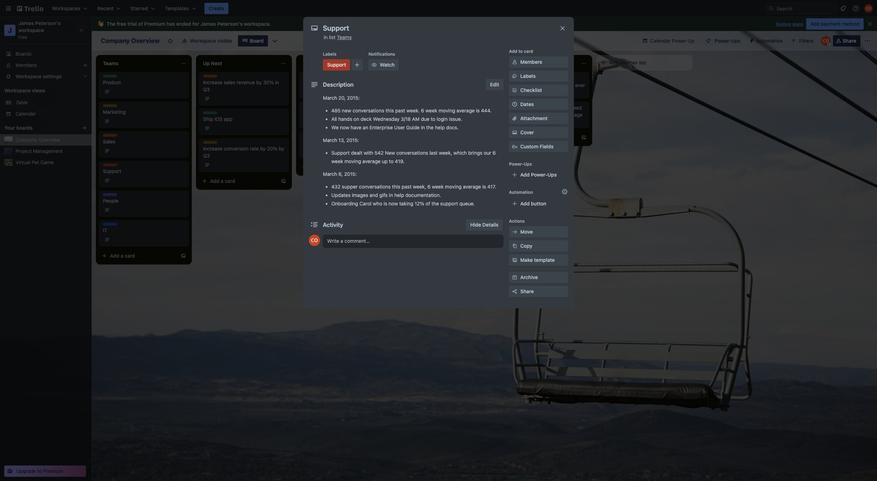 Task type: describe. For each thing, give the bounding box(es) containing it.
to for card
[[519, 49, 523, 54]]

ship ios app link
[[203, 116, 285, 123]]

march for march 6, 2015:
[[323, 171, 337, 177]]

color: green, title: "product" element for ship ios app
[[203, 111, 219, 117]]

the inside 485 new conversations this past week. 6 week moving average is 444. all hands on deck wednesday 3/18 am due to login issue. we now have an enterprise user guide in the help docs.
[[426, 124, 434, 130]]

mar 23, 2022
[[412, 118, 439, 124]]

oct for brand
[[312, 118, 319, 124]]

to for premium
[[37, 468, 42, 474]]

j link
[[4, 25, 16, 36]]

2015: for march 13, 2015:
[[346, 137, 359, 143]]

add board image
[[82, 125, 87, 131]]

support for support
[[327, 62, 346, 68]]

search image
[[769, 6, 774, 11]]

up
[[382, 158, 388, 164]]

a for increase conversion rate by 20% by q3
[[221, 178, 224, 184]]

new inside 485 new conversations this past week. 6 week moving average is 444. all hands on deck wednesday 3/18 am due to login issue. we now have an enterprise user guide in the help docs.
[[342, 108, 351, 114]]

add payment method button
[[807, 18, 864, 30]]

oct 18, 2022
[[312, 89, 337, 94]]

with
[[364, 150, 373, 156]]

day!
[[539, 89, 549, 95]]

christina overa (christinaovera) image inside primary element
[[865, 4, 873, 13]]

20, for march
[[339, 95, 346, 101]]

dates button
[[509, 99, 568, 110]]

christina overa (christinaovera) image
[[309, 235, 320, 246]]

march 20, 2015:
[[323, 95, 360, 101]]

create from template… image for product
[[181, 253, 186, 259]]

0 horizontal spatial labels
[[323, 51, 337, 57]]

product for brand guidelines
[[303, 104, 319, 110]]

dates
[[521, 101, 534, 107]]

sm image for members
[[511, 59, 518, 66]]

0 horizontal spatial members link
[[0, 60, 92, 71]]

1 vertical spatial share
[[521, 288, 534, 294]]

1 vertical spatial color: red, title: "support" element
[[103, 164, 119, 169]]

1 vertical spatial overview
[[38, 137, 60, 143]]

in inside bravo to tom for answering the most customer support emails ever received in one day!
[[524, 89, 528, 95]]

support for support dealt with 542 new conversations last week, which brings our 6 week moving average up to 419.
[[331, 150, 350, 156]]

activity
[[323, 222, 343, 228]]

color: green, title: "product" element for product
[[103, 75, 119, 80]]

bravo to tom for answering the most customer support emails ever received in one day! link
[[504, 75, 585, 96]]

develop engineering blog link
[[303, 79, 385, 86]]

in inside sales increase sales revenue by 30% in q3
[[275, 79, 279, 85]]

oct 17, 2022
[[312, 118, 337, 124]]

add inside button
[[521, 201, 530, 207]]

ios
[[215, 116, 223, 122]]

432
[[331, 184, 341, 190]]

company overview inside board name text field
[[101, 37, 160, 44]]

sales increase sales revenue by 30% in q3
[[203, 75, 279, 92]]

plans
[[793, 22, 804, 27]]

overview inside board name text field
[[131, 37, 160, 44]]

1 horizontal spatial members link
[[509, 56, 568, 68]]

0 vertical spatial share
[[843, 38, 857, 44]]

increase conversion rate by 20% by q3 link
[[203, 145, 285, 159]]

0 vertical spatial create from template… image
[[581, 135, 587, 140]]

marketing up sales sales
[[103, 109, 126, 115]]

checklist link
[[509, 85, 568, 96]]

1 vertical spatial automation
[[509, 190, 533, 195]]

rate
[[250, 146, 259, 152]]

received
[[504, 89, 523, 95]]

2022 for engineering
[[327, 89, 337, 94]]

dealt
[[351, 150, 363, 156]]

0 horizontal spatial company
[[16, 137, 37, 143]]

peterson's inside banner
[[217, 21, 243, 27]]

have
[[351, 124, 362, 130]]

the up the landing
[[564, 105, 571, 111]]

method
[[842, 21, 860, 27]]

march 6, 2015:
[[323, 171, 357, 177]]

sm image for copy
[[511, 243, 518, 250]]

project management link
[[16, 148, 87, 155]]

Board name text field
[[97, 35, 163, 47]]

it for it
[[103, 223, 107, 228]]

create
[[209, 5, 224, 11]]

our
[[484, 150, 491, 156]]

description
[[323, 81, 354, 88]]

social
[[403, 109, 417, 115]]

most
[[504, 82, 515, 88]]

the inside bravo to tom for answering the most customer support emails ever received in one day!
[[567, 75, 574, 81]]

ups inside power-ups button
[[732, 38, 741, 44]]

add button
[[521, 201, 547, 207]]

guidelines
[[318, 109, 342, 115]]

banner containing 👋
[[92, 17, 877, 31]]

attachment button
[[509, 113, 568, 124]]

members for the leftmost members link
[[16, 62, 37, 68]]

calendar power-up link
[[638, 35, 699, 47]]

calendar power-up
[[650, 38, 695, 44]]

by right 20%
[[279, 146, 284, 152]]

finishing
[[513, 112, 533, 118]]

0 vertical spatial of
[[138, 21, 143, 27]]

virtual pet game link
[[16, 159, 87, 166]]

attachment
[[521, 115, 548, 121]]

cover
[[521, 129, 534, 135]]

color: yellow, title: "marketing" element up the am
[[403, 104, 424, 110]]

move link
[[509, 226, 568, 238]]

for inside banner
[[192, 21, 199, 27]]

support for support support
[[103, 164, 119, 169]]

sales up the support support
[[103, 139, 115, 145]]

james inside "james peterson's workspace free"
[[18, 20, 34, 26]]

power-ups inside button
[[715, 38, 741, 44]]

am
[[412, 116, 420, 122]]

color: orange, title: "sales" element for increase
[[203, 75, 217, 80]]

move
[[521, 229, 533, 235]]

list inside "button"
[[639, 60, 646, 66]]

for for bravo to lauren for taking the lead and finishing the new landing page design!
[[541, 105, 547, 111]]

is for 417.
[[483, 184, 486, 190]]

company inside board name text field
[[101, 37, 130, 44]]

your boards
[[4, 125, 33, 131]]

custom
[[521, 144, 539, 150]]

teams link
[[337, 34, 352, 40]]

0 horizontal spatial ups
[[524, 162, 532, 167]]

13,
[[339, 137, 345, 143]]

people inside people people
[[103, 193, 117, 199]]

in left teams at left top
[[324, 34, 328, 40]]

taking inside the bravo to lauren for taking the lead and finishing the new landing page design!
[[548, 105, 562, 111]]

2022 inside checkbox
[[428, 148, 439, 153]]

sm image for labels
[[511, 73, 518, 80]]

media
[[418, 109, 432, 115]]

james peterson's workspace free
[[18, 20, 62, 40]]

edit button
[[486, 79, 504, 90]]

marketing inside product marketing brand guidelines
[[319, 104, 339, 110]]

in inside 485 new conversations this past week. 6 week moving average is 444. all hands on deck wednesday 3/18 am due to login issue. we now have an enterprise user guide in the help docs.
[[421, 124, 425, 130]]

due
[[421, 116, 430, 122]]

one
[[530, 89, 538, 95]]

444.
[[481, 108, 492, 114]]

board
[[250, 38, 264, 44]]

product ship ios app
[[203, 111, 232, 122]]

deck
[[361, 116, 372, 122]]

1 vertical spatial company overview
[[16, 137, 60, 143]]

guide
[[406, 124, 420, 130]]

boards link
[[0, 48, 92, 60]]

color: yellow, title: "marketing" element for analytics data
[[303, 134, 324, 139]]

james peterson's workspace link
[[18, 20, 62, 33]]

card up tom in the top right of the page
[[524, 49, 533, 54]]

0 vertical spatial list
[[329, 34, 336, 40]]

color: orange, title: "sales" element for sales
[[103, 134, 117, 139]]

march for march 20, 2015:
[[323, 95, 337, 101]]

Oct 17, 2022 checkbox
[[303, 117, 339, 126]]

virtual pet game
[[16, 159, 54, 165]]

to inside 485 new conversations this past week. 6 week moving average is 444. all hands on deck wednesday 3/18 am due to login issue. we now have an enterprise user guide in the help docs.
[[431, 116, 436, 122]]

color: blue, title: "it" element for develop
[[303, 75, 317, 80]]

average inside 'support dealt with 542 new conversations last week, which brings our 6 week moving average up to 419.'
[[363, 158, 381, 164]]

week, inside 432 supper conversations this past week, 6 week moving average is 417. updates images and gifs in help documentation. onboarding carol who is now taking 12% of the support queue.
[[413, 184, 426, 190]]

your
[[4, 125, 15, 131]]

all
[[331, 116, 337, 122]]

add inside "button"
[[609, 60, 619, 66]]

blog
[[351, 79, 362, 85]]

create from template… image for develop engineering blog
[[381, 164, 387, 170]]

support
[[440, 201, 458, 207]]

card up custom
[[525, 134, 536, 140]]

hide details link
[[466, 219, 503, 231]]

Mar 23, 2022 checkbox
[[403, 117, 441, 126]]

product for product
[[103, 75, 119, 80]]

0 horizontal spatial is
[[384, 201, 387, 207]]

trial
[[128, 21, 137, 27]]

enterprise
[[370, 124, 393, 130]]

color: yellow, title: "marketing" element for marketing
[[103, 104, 123, 110]]

419.
[[395, 158, 405, 164]]

q3 for increase conversion rate by 20% by q3
[[203, 153, 210, 159]]

support inside bravo to tom for answering the most customer support emails ever received in one day!
[[540, 82, 558, 88]]

support dealt with 542 new conversations last week, which brings our 6 week moving average up to 419.
[[331, 150, 496, 164]]

workspace navigation collapse icon image
[[77, 25, 87, 35]]

watch button
[[369, 59, 399, 71]]

30%
[[263, 79, 274, 85]]

peterson's inside "james peterson's workspace free"
[[35, 20, 61, 26]]

0 vertical spatial a
[[521, 134, 524, 140]]

aug
[[412, 148, 420, 153]]

brand guidelines link
[[303, 109, 385, 116]]

week inside 'support dealt with 542 new conversations last week, which brings our 6 week moving average up to 419.'
[[331, 158, 343, 164]]

add another list button
[[597, 55, 693, 71]]

ended
[[176, 21, 191, 27]]

20, for aug
[[421, 148, 427, 153]]

0 horizontal spatial christina overa (christinaovera) image
[[821, 36, 831, 46]]

week for due
[[426, 108, 437, 114]]

now inside 432 supper conversations this past week, 6 week moving average is 417. updates images and gifs in help documentation. onboarding carol who is now taking 12% of the support queue.
[[389, 201, 398, 207]]

wave image
[[97, 21, 104, 27]]

workspace for workspace views
[[4, 87, 31, 93]]

Aug 20, 2022 checkbox
[[403, 147, 441, 155]]

updates
[[331, 192, 351, 198]]

in list teams
[[324, 34, 352, 40]]

answering
[[543, 75, 566, 81]]

👋 the free trial of premium has ended for james peterson's workspace .
[[97, 21, 271, 27]]

past for 3/18
[[395, 108, 405, 114]]

lauren
[[524, 105, 539, 111]]

has
[[167, 21, 175, 27]]

1 vertical spatial power-ups
[[509, 162, 532, 167]]

taking inside 432 supper conversations this past week, 6 week moving average is 417. updates images and gifs in help documentation. onboarding carol who is now taking 12% of the support queue.
[[399, 201, 413, 207]]

card down increase conversion rate by 20% by q3 link
[[225, 178, 235, 184]]

j
[[8, 26, 12, 34]]

marketing for marketing
[[103, 104, 123, 110]]

sm image for move
[[511, 229, 518, 236]]



Task type: locate. For each thing, give the bounding box(es) containing it.
checklist
[[521, 87, 542, 93]]

to up finishing
[[518, 105, 522, 111]]

week
[[426, 108, 437, 114], [331, 158, 343, 164], [432, 184, 444, 190]]

6 for guide
[[421, 108, 424, 114]]

conversations inside 'support dealt with 542 new conversations last week, which brings our 6 week moving average up to 419.'
[[397, 150, 428, 156]]

support inside 'support dealt with 542 new conversations last week, which brings our 6 week moving average up to 419.'
[[331, 150, 350, 156]]

Search field
[[774, 3, 836, 14]]

1 vertical spatial is
[[483, 184, 486, 190]]

open information menu image
[[853, 5, 860, 12]]

2 vertical spatial conversations
[[359, 184, 391, 190]]

analytics data link
[[303, 138, 385, 145]]

increase left conversion
[[203, 146, 222, 152]]

images
[[352, 192, 368, 198]]

conversations up 419.
[[397, 150, 428, 156]]

for
[[192, 21, 199, 27], [535, 75, 541, 81], [541, 105, 547, 111]]

542
[[375, 150, 384, 156]]

Oct 18, 2022 checkbox
[[303, 87, 340, 96]]

2 sm image from the top
[[511, 73, 518, 80]]

the inside 432 supper conversations this past week, 6 week moving average is 417. updates images and gifs in help documentation. onboarding carol who is now taking 12% of the support queue.
[[432, 201, 439, 207]]

members down add to card
[[521, 59, 542, 65]]

moving up support
[[445, 184, 462, 190]]

social media campaign link
[[403, 109, 485, 116]]

q3 for increase sales revenue by 30% in q3
[[203, 86, 210, 92]]

6
[[421, 108, 424, 114], [493, 150, 496, 156], [428, 184, 431, 190]]

0 vertical spatial q3
[[203, 86, 210, 92]]

0 vertical spatial company overview
[[101, 37, 160, 44]]

2022 for media
[[428, 118, 439, 124]]

ups up add power-ups
[[524, 162, 532, 167]]

calendar down table
[[16, 111, 36, 117]]

overview
[[131, 37, 160, 44], [38, 137, 60, 143]]

to
[[519, 49, 523, 54], [518, 75, 522, 81], [518, 105, 522, 111], [431, 116, 436, 122], [389, 158, 394, 164], [37, 468, 42, 474]]

1 vertical spatial a
[[221, 178, 224, 184]]

0 horizontal spatial 20,
[[339, 95, 346, 101]]

upgrade to premium link
[[4, 466, 86, 477]]

sm image for checklist
[[511, 87, 518, 94]]

week, inside 'support dealt with 542 new conversations last week, which brings our 6 week moving average up to 419.'
[[439, 150, 452, 156]]

average for issue.
[[457, 108, 475, 114]]

week, up documentation.
[[413, 184, 426, 190]]

share down method
[[843, 38, 857, 44]]

this up wednesday
[[386, 108, 394, 114]]

and inside the bravo to lauren for taking the lead and finishing the new landing page design!
[[504, 112, 512, 118]]

q3
[[203, 86, 210, 92], [203, 153, 210, 159]]

0 horizontal spatial add a card
[[110, 253, 135, 259]]

sm image for watch
[[371, 61, 378, 68]]

0 horizontal spatial week,
[[413, 184, 426, 190]]

members for rightmost members link
[[521, 59, 542, 65]]

for right ended
[[192, 21, 199, 27]]

sales for increase
[[203, 75, 214, 80]]

marketing inside "marketing analytics data"
[[303, 134, 324, 139]]

add a card button down increase conversion rate by 20% by q3 link
[[199, 176, 278, 187]]

tom
[[524, 75, 534, 81]]

color: orange, title: "sales" element
[[203, 75, 217, 80], [103, 134, 117, 139]]

sm image left "checklist"
[[511, 87, 518, 94]]

primary element
[[0, 0, 877, 17]]

add
[[811, 21, 820, 27], [509, 49, 518, 54], [609, 60, 619, 66], [511, 134, 520, 140], [521, 172, 530, 178], [210, 178, 220, 184], [521, 201, 530, 207], [110, 253, 119, 259]]

color: yellow, title: "marketing" element up all
[[319, 104, 339, 110]]

6 for queue.
[[428, 184, 431, 190]]

increase for increase sales revenue by 30% in q3
[[203, 79, 222, 85]]

marketing
[[103, 104, 123, 110], [319, 104, 339, 110], [403, 104, 424, 110], [103, 109, 126, 115], [303, 134, 324, 139], [203, 141, 224, 146]]

week for onboarding
[[432, 184, 444, 190]]

3 sm image from the top
[[511, 129, 518, 136]]

ups inside add power-ups link
[[548, 172, 557, 178]]

taking up the landing
[[548, 105, 562, 111]]

to inside 'support dealt with 542 new conversations last week, which brings our 6 week moving average up to 419.'
[[389, 158, 394, 164]]

2 horizontal spatial add a card button
[[499, 132, 578, 143]]

0 horizontal spatial create from template… image
[[181, 253, 186, 259]]

past
[[395, 108, 405, 114], [402, 184, 412, 190]]

0 horizontal spatial james
[[18, 20, 34, 26]]

sm image left watch
[[371, 61, 378, 68]]

james inside banner
[[200, 21, 216, 27]]

2 vertical spatial 6
[[428, 184, 431, 190]]

1 oct from the top
[[312, 89, 319, 94]]

2022 for brand
[[327, 118, 337, 124]]

the up emails
[[567, 75, 574, 81]]

1 vertical spatial share button
[[509, 286, 568, 297]]

past for help
[[402, 184, 412, 190]]

workspace views
[[4, 87, 45, 93]]

1 vertical spatial color: green, title: "product" element
[[303, 104, 319, 110]]

premium right upgrade
[[43, 468, 63, 474]]

sm image inside watch button
[[371, 61, 378, 68]]

sales inside sales increase sales revenue by 30% in q3
[[203, 75, 214, 80]]

sm image inside archive "link"
[[511, 274, 518, 281]]

in down customer
[[524, 89, 528, 95]]

1 increase from the top
[[203, 79, 222, 85]]

add payment method
[[811, 21, 860, 27]]

product for ship ios app
[[203, 111, 219, 117]]

.
[[270, 21, 271, 27]]

0 vertical spatial oct
[[312, 89, 319, 94]]

add another list
[[609, 60, 646, 66]]

1 vertical spatial create from template… image
[[381, 164, 387, 170]]

list left teams at left top
[[329, 34, 336, 40]]

pet
[[32, 159, 39, 165]]

workspace visible button
[[177, 35, 236, 47]]

design!
[[504, 119, 520, 125]]

average inside 485 new conversations this past week. 6 week moving average is 444. all hands on deck wednesday 3/18 am due to login issue. we now have an enterprise user guide in the help docs.
[[457, 108, 475, 114]]

sm image for make template
[[511, 257, 518, 264]]

automation inside button
[[756, 38, 783, 44]]

2015: down blog
[[347, 95, 360, 101]]

oct for engineering
[[312, 89, 319, 94]]

to right up
[[389, 158, 394, 164]]

sm image left make
[[511, 257, 518, 264]]

and up design!
[[504, 112, 512, 118]]

landing
[[553, 112, 570, 118]]

1 vertical spatial past
[[402, 184, 412, 190]]

sm image
[[371, 61, 378, 68], [511, 87, 518, 94], [511, 229, 518, 236], [511, 243, 518, 250], [511, 274, 518, 281]]

q3 inside marketing increase conversion rate by 20% by q3
[[203, 153, 210, 159]]

documentation.
[[406, 192, 441, 198]]

average inside 432 supper conversations this past week, 6 week moving average is 417. updates images and gifs in help documentation. onboarding carol who is now taking 12% of the support queue.
[[463, 184, 481, 190]]

support up day!
[[540, 82, 558, 88]]

labels up customer
[[521, 73, 536, 79]]

your boards with 3 items element
[[4, 124, 71, 132]]

for inside bravo to tom for answering the most customer support emails ever received in one day!
[[535, 75, 541, 81]]

color: green, title: "product" element up marketing marketing
[[103, 75, 119, 80]]

1 horizontal spatial color: orange, title: "sales" element
[[203, 75, 217, 80]]

conversations inside 485 new conversations this past week. 6 week moving average is 444. all hands on deck wednesday 3/18 am due to login issue. we now have an enterprise user guide in the help docs.
[[353, 108, 384, 114]]

to left tom in the top right of the page
[[518, 75, 522, 81]]

1 horizontal spatial help
[[435, 124, 445, 130]]

2022 right 24,
[[328, 148, 339, 153]]

0 horizontal spatial overview
[[38, 137, 60, 143]]

color: green, title: "product" element up oct 17, 2022 option
[[303, 104, 319, 110]]

workspace left visible
[[190, 38, 216, 44]]

2015: for march 6, 2015:
[[344, 171, 357, 177]]

it it
[[103, 223, 107, 233]]

sm image inside copy link
[[511, 243, 518, 250]]

conversations for wednesday
[[353, 108, 384, 114]]

calendar for calendar power-up
[[650, 38, 671, 44]]

6 inside 432 supper conversations this past week, 6 week moving average is 417. updates images and gifs in help documentation. onboarding carol who is now taking 12% of the support queue.
[[428, 184, 431, 190]]

copy link
[[509, 241, 568, 252]]

0 vertical spatial labels
[[323, 51, 337, 57]]

notifications
[[369, 51, 395, 57]]

people down the support support
[[103, 193, 117, 199]]

oct left 17,
[[312, 118, 319, 124]]

bravo inside the bravo to lauren for taking the lead and finishing the new landing page design!
[[504, 105, 517, 111]]

march up the nov 24, 2022
[[323, 137, 337, 143]]

color: yellow, title: "marketing" element
[[103, 104, 123, 110], [319, 104, 339, 110], [403, 104, 424, 110], [303, 134, 324, 139], [203, 141, 224, 146]]

conversion
[[224, 146, 249, 152]]

1 vertical spatial of
[[426, 201, 430, 207]]

workspace inside "james peterson's workspace free"
[[18, 27, 44, 33]]

product inside 'product product'
[[103, 75, 119, 80]]

in inside 432 supper conversations this past week, 6 week moving average is 417. updates images and gifs in help documentation. onboarding carol who is now taking 12% of the support queue.
[[389, 192, 393, 198]]

1 horizontal spatial add a card button
[[199, 176, 278, 187]]

support support
[[103, 164, 121, 174]]

0 vertical spatial this
[[386, 108, 394, 114]]

week,
[[439, 150, 452, 156], [413, 184, 426, 190]]

0 vertical spatial color: red, title: "support" element
[[323, 59, 350, 71]]

1 horizontal spatial company
[[101, 37, 130, 44]]

1 horizontal spatial premium
[[144, 21, 165, 27]]

0 vertical spatial help
[[435, 124, 445, 130]]

customize views image
[[271, 37, 278, 44]]

sm image inside labels link
[[511, 73, 518, 80]]

1 vertical spatial taking
[[399, 201, 413, 207]]

new inside the bravo to lauren for taking the lead and finishing the new landing page design!
[[543, 112, 552, 118]]

to inside bravo to tom for answering the most customer support emails ever received in one day!
[[518, 75, 522, 81]]

upgrade
[[16, 468, 36, 474]]

wednesday
[[373, 116, 400, 122]]

12%
[[415, 201, 424, 207]]

20, inside checkbox
[[421, 148, 427, 153]]

of
[[138, 21, 143, 27], [426, 201, 430, 207]]

show menu image
[[864, 37, 871, 44]]

project management
[[16, 148, 63, 154]]

2022 down description
[[327, 89, 337, 94]]

workspace for workspace visible
[[190, 38, 216, 44]]

marketing for increase conversion rate by 20% by q3
[[203, 141, 224, 146]]

0 vertical spatial march
[[323, 95, 337, 101]]

3 march from the top
[[323, 171, 337, 177]]

6 inside 'support dealt with 542 new conversations last week, which brings our 6 week moving average up to 419.'
[[493, 150, 496, 156]]

1 horizontal spatial share button
[[833, 35, 861, 47]]

2015: right 6,
[[344, 171, 357, 177]]

0 vertical spatial workspace
[[244, 21, 270, 27]]

1 vertical spatial q3
[[203, 153, 210, 159]]

week up march 6, 2015:
[[331, 158, 343, 164]]

the left support
[[432, 201, 439, 207]]

0 vertical spatial conversations
[[353, 108, 384, 114]]

people up the it it on the top left
[[103, 198, 119, 204]]

analytics
[[303, 139, 324, 145]]

6 up documentation.
[[428, 184, 431, 190]]

sm image for cover
[[511, 129, 518, 136]]

add a card button down it link
[[99, 250, 178, 262]]

workspace up board
[[244, 21, 270, 27]]

2022 for data
[[328, 148, 339, 153]]

sm image for archive
[[511, 274, 518, 281]]

past up 3/18
[[395, 108, 405, 114]]

conversations inside 432 supper conversations this past week, 6 week moving average is 417. updates images and gifs in help documentation. onboarding carol who is now taking 12% of the support queue.
[[359, 184, 391, 190]]

share button down archive "link"
[[509, 286, 568, 297]]

1 vertical spatial and
[[370, 192, 378, 198]]

which
[[454, 150, 467, 156]]

increase inside sales increase sales revenue by 30% in q3
[[203, 79, 222, 85]]

0 vertical spatial bravo
[[504, 75, 517, 81]]

6 inside 485 new conversations this past week. 6 week moving average is 444. all hands on deck wednesday 3/18 am due to login issue. we now have an enterprise user guide in the help docs.
[[421, 108, 424, 114]]

marketing for social media campaign
[[403, 104, 424, 110]]

company up project in the left top of the page
[[16, 137, 37, 143]]

support down "analytics data" link
[[331, 150, 350, 156]]

sm image down add to card
[[511, 59, 518, 66]]

6 up due
[[421, 108, 424, 114]]

2 vertical spatial create from template… image
[[181, 253, 186, 259]]

by for 20%
[[260, 146, 266, 152]]

0 horizontal spatial and
[[370, 192, 378, 198]]

by inside sales increase sales revenue by 30% in q3
[[256, 79, 262, 85]]

None text field
[[320, 22, 552, 35]]

this inside 432 supper conversations this past week, 6 week moving average is 417. updates images and gifs in help documentation. onboarding carol who is now taking 12% of the support queue.
[[392, 184, 400, 190]]

to right upgrade
[[37, 468, 42, 474]]

0 vertical spatial week
[[426, 108, 437, 114]]

taking
[[548, 105, 562, 111], [399, 201, 413, 207]]

brings
[[468, 150, 483, 156]]

moving for updates images and gifs in help documentation.
[[445, 184, 462, 190]]

Write a comment text field
[[323, 235, 504, 248]]

1 vertical spatial workspace
[[18, 27, 44, 33]]

2 horizontal spatial ups
[[732, 38, 741, 44]]

0 vertical spatial ups
[[732, 38, 741, 44]]

who
[[373, 201, 382, 207]]

0 horizontal spatial taking
[[399, 201, 413, 207]]

2 vertical spatial for
[[541, 105, 547, 111]]

marketing up nov
[[303, 134, 324, 139]]

2 horizontal spatial add a card
[[511, 134, 536, 140]]

0 horizontal spatial help
[[394, 192, 404, 198]]

1 horizontal spatial calendar
[[650, 38, 671, 44]]

0 horizontal spatial list
[[329, 34, 336, 40]]

2015: right 13,
[[346, 137, 359, 143]]

20, right aug
[[421, 148, 427, 153]]

people link
[[103, 197, 185, 205]]

nov 24, 2022
[[312, 148, 339, 153]]

calendar for calendar
[[16, 111, 36, 117]]

this for wednesday
[[386, 108, 394, 114]]

1 horizontal spatial overview
[[131, 37, 160, 44]]

customer
[[516, 82, 539, 88]]

1 vertical spatial 6
[[493, 150, 496, 156]]

it for develop
[[303, 75, 307, 80]]

moving up login
[[439, 108, 455, 114]]

marketing analytics data
[[303, 134, 336, 145]]

it inside the it it
[[103, 223, 107, 228]]

0 vertical spatial average
[[457, 108, 475, 114]]

james up free on the left top
[[18, 20, 34, 26]]

2022 inside option
[[327, 89, 337, 94]]

past inside 485 new conversations this past week. 6 week moving average is 444. all hands on deck wednesday 3/18 am due to login issue. we now have an enterprise user guide in the help docs.
[[395, 108, 405, 114]]

and inside 432 supper conversations this past week, 6 week moving average is 417. updates images and gifs in help documentation. onboarding carol who is now taking 12% of the support queue.
[[370, 192, 378, 198]]

color: orange, title: "sales" element left sales
[[203, 75, 217, 80]]

1 sm image from the top
[[511, 59, 518, 66]]

1 q3 from the top
[[203, 86, 210, 92]]

for inside the bravo to lauren for taking the lead and finishing the new landing page design!
[[541, 105, 547, 111]]

company overview link
[[16, 136, 87, 144]]

add a card button up custom fields
[[499, 132, 578, 143]]

to right due
[[431, 116, 436, 122]]

up
[[688, 38, 695, 44]]

bravo inside bravo to tom for answering the most customer support emails ever received in one day!
[[504, 75, 517, 81]]

brand
[[303, 109, 317, 115]]

2 oct from the top
[[312, 118, 319, 124]]

support up the color: purple, title: "people" element
[[103, 168, 121, 174]]

boards
[[16, 51, 32, 57]]

bravo for customer
[[504, 75, 517, 81]]

this inside 485 new conversations this past week. 6 week moving average is 444. all hands on deck wednesday 3/18 am due to login issue. we now have an enterprise user guide in the help docs.
[[386, 108, 394, 114]]

week up due
[[426, 108, 437, 114]]

bravo for and
[[504, 105, 517, 111]]

marketing inside marketing increase conversion rate by 20% by q3
[[203, 141, 224, 146]]

1 horizontal spatial labels
[[521, 73, 536, 79]]

1 vertical spatial conversations
[[397, 150, 428, 156]]

1 horizontal spatial new
[[543, 112, 552, 118]]

help inside 432 supper conversations this past week, 6 week moving average is 417. updates images and gifs in help documentation. onboarding carol who is now taking 12% of the support queue.
[[394, 192, 404, 198]]

1 horizontal spatial ups
[[548, 172, 557, 178]]

increase for increase conversion rate by 20% by q3
[[203, 146, 222, 152]]

2 vertical spatial add a card button
[[99, 250, 178, 262]]

help inside 485 new conversations this past week. 6 week moving average is 444. all hands on deck wednesday 3/18 am due to login issue. we now have an enterprise user guide in the help docs.
[[435, 124, 445, 130]]

add a card button for increase conversion rate by 20% by q3
[[199, 176, 278, 187]]

gifs
[[380, 192, 388, 198]]

week inside 485 new conversations this past week. 6 week moving average is 444. all hands on deck wednesday 3/18 am due to login issue. we now have an enterprise user guide in the help docs.
[[426, 108, 437, 114]]

automation down explore
[[756, 38, 783, 44]]

marketing up all
[[319, 104, 339, 110]]

oct inside option
[[312, 118, 319, 124]]

2 vertical spatial ups
[[548, 172, 557, 178]]

to inside upgrade to premium "link"
[[37, 468, 42, 474]]

conversations up deck
[[353, 108, 384, 114]]

watch
[[380, 62, 395, 68]]

color: purple, title: "people" element
[[103, 193, 117, 199]]

color: blue, title: "it" element down people people
[[103, 223, 117, 228]]

create from template… image
[[581, 135, 587, 140], [381, 164, 387, 170], [181, 253, 186, 259]]

and up who
[[370, 192, 378, 198]]

0 horizontal spatial a
[[121, 253, 123, 259]]

for up attachment 'button' at the right top of the page
[[541, 105, 547, 111]]

payment
[[821, 21, 841, 27]]

banner
[[92, 17, 877, 31]]

boards
[[16, 125, 33, 131]]

march down oct 18, 2022
[[323, 95, 337, 101]]

add a card for increase conversion rate by 20% by q3
[[210, 178, 235, 184]]

march
[[323, 95, 337, 101], [323, 137, 337, 143], [323, 171, 337, 177]]

2 vertical spatial add a card
[[110, 253, 135, 259]]

moving inside 432 supper conversations this past week, 6 week moving average is 417. updates images and gifs in help documentation. onboarding carol who is now taking 12% of the support queue.
[[445, 184, 462, 190]]

custom fields
[[521, 144, 554, 150]]

make
[[521, 257, 533, 263]]

0 vertical spatial 20,
[[339, 95, 346, 101]]

color: yellow, title: "marketing" element up nov
[[303, 134, 324, 139]]

average for is
[[463, 184, 481, 190]]

explore
[[776, 22, 792, 27]]

color: blue, title: "it" element
[[303, 75, 317, 80], [103, 223, 117, 228]]

increase left sales
[[203, 79, 222, 85]]

week, right last
[[439, 150, 452, 156]]

1 horizontal spatial christina overa (christinaovera) image
[[865, 4, 873, 13]]

1 horizontal spatial of
[[426, 201, 430, 207]]

workspace
[[190, 38, 216, 44], [4, 87, 31, 93]]

1 vertical spatial labels
[[521, 73, 536, 79]]

supper
[[342, 184, 358, 190]]

by left 30% at the left of page
[[256, 79, 262, 85]]

to for tom
[[518, 75, 522, 81]]

premium inside banner
[[144, 21, 165, 27]]

hide details
[[470, 222, 499, 228]]

marketing inside marketing marketing
[[103, 104, 123, 110]]

in right 30% at the left of page
[[275, 79, 279, 85]]

create from template… image
[[281, 178, 286, 184]]

it inside it develop engineering blog
[[303, 75, 307, 80]]

premium inside "link"
[[43, 468, 63, 474]]

24,
[[321, 148, 327, 153]]

premium
[[144, 21, 165, 27], [43, 468, 63, 474]]

data
[[325, 139, 336, 145]]

app
[[224, 116, 232, 122]]

marketing inside marketing social media campaign
[[403, 104, 424, 110]]

workspace up free on the left top
[[18, 27, 44, 33]]

0 horizontal spatial company overview
[[16, 137, 60, 143]]

1 vertical spatial for
[[535, 75, 541, 81]]

1 horizontal spatial automation
[[756, 38, 783, 44]]

free
[[117, 21, 126, 27]]

march 13, 2015:
[[323, 137, 359, 143]]

sales for sales
[[103, 134, 114, 139]]

members link up labels link
[[509, 56, 568, 68]]

0 vertical spatial moving
[[439, 108, 455, 114]]

0 vertical spatial now
[[340, 124, 349, 130]]

2 bravo from the top
[[504, 105, 517, 111]]

2015: for march 20, 2015:
[[347, 95, 360, 101]]

color: orange, title: "sales" element down marketing marketing
[[103, 134, 117, 139]]

moving inside 485 new conversations this past week. 6 week moving average is 444. all hands on deck wednesday 3/18 am due to login issue. we now have an enterprise user guide in the help docs.
[[439, 108, 455, 114]]

1 horizontal spatial now
[[389, 201, 398, 207]]

is for 444.
[[476, 108, 480, 114]]

sm image inside "cover" link
[[511, 129, 518, 136]]

sm image inside checklist "link"
[[511, 87, 518, 94]]

add a card up custom
[[511, 134, 536, 140]]

2 vertical spatial week
[[432, 184, 444, 190]]

1 vertical spatial week
[[331, 158, 343, 164]]

help right gifs
[[394, 192, 404, 198]]

1 vertical spatial ups
[[524, 162, 532, 167]]

ups down "fields" in the top right of the page
[[548, 172, 557, 178]]

support up it develop engineering blog
[[327, 62, 346, 68]]

product inside product ship ios app
[[203, 111, 219, 117]]

0 vertical spatial automation
[[756, 38, 783, 44]]

lead
[[572, 105, 582, 111]]

a for sales
[[121, 253, 123, 259]]

moving
[[439, 108, 455, 114], [345, 158, 361, 164], [445, 184, 462, 190]]

marketing down 'product product'
[[103, 104, 123, 110]]

moving inside 'support dealt with 542 new conversations last week, which brings our 6 week moving average up to 419.'
[[345, 158, 361, 164]]

4 sm image from the top
[[511, 257, 518, 264]]

by for 30%
[[256, 79, 262, 85]]

moving for all hands on deck wednesday 3/18 am due to login issue.
[[439, 108, 455, 114]]

march for march 13, 2015:
[[323, 137, 337, 143]]

1 horizontal spatial company overview
[[101, 37, 160, 44]]

sm image inside make template link
[[511, 257, 518, 264]]

week inside 432 supper conversations this past week, 6 week moving average is 417. updates images and gifs in help documentation. onboarding carol who is now taking 12% of the support queue.
[[432, 184, 444, 190]]

overview up management
[[38, 137, 60, 143]]

of inside 432 supper conversations this past week, 6 week moving average is 417. updates images and gifs in help documentation. onboarding carol who is now taking 12% of the support queue.
[[426, 201, 430, 207]]

Nov 24, 2022 checkbox
[[303, 147, 341, 155]]

0 horizontal spatial color: green, title: "product" element
[[103, 75, 119, 80]]

the down lauren
[[534, 112, 541, 118]]

star or unstar board image
[[167, 38, 173, 44]]

this down 419.
[[392, 184, 400, 190]]

2 people from the top
[[103, 198, 119, 204]]

for for bravo to tom for answering the most customer support emails ever received in one day!
[[535, 75, 541, 81]]

marketing for analytics data
[[303, 134, 324, 139]]

1 people from the top
[[103, 193, 117, 199]]

1 vertical spatial christina overa (christinaovera) image
[[821, 36, 831, 46]]

to for lauren
[[518, 105, 522, 111]]

1 vertical spatial average
[[363, 158, 381, 164]]

6 right our
[[493, 150, 496, 156]]

make template
[[521, 257, 555, 263]]

0 vertical spatial add a card
[[511, 134, 536, 140]]

support inside the support support
[[103, 164, 119, 169]]

virtual
[[16, 159, 30, 165]]

project
[[16, 148, 32, 154]]

now right who
[[389, 201, 398, 207]]

2 q3 from the top
[[203, 153, 210, 159]]

0 notifications image
[[839, 4, 848, 13]]

increase inside marketing increase conversion rate by 20% by q3
[[203, 146, 222, 152]]

2 horizontal spatial create from template… image
[[581, 135, 587, 140]]

color: blue, title: "it" element up the oct 18, 2022 option
[[303, 75, 317, 80]]

by right rate at the top
[[260, 146, 266, 152]]

1 horizontal spatial 6
[[428, 184, 431, 190]]

new
[[385, 150, 395, 156]]

1 horizontal spatial peterson's
[[217, 21, 243, 27]]

views
[[32, 87, 45, 93]]

labels link
[[509, 71, 568, 82]]

to up labels link
[[519, 49, 523, 54]]

2 increase from the top
[[203, 146, 222, 152]]

share button down method
[[833, 35, 861, 47]]

0 vertical spatial increase
[[203, 79, 222, 85]]

fields
[[540, 144, 554, 150]]

0 vertical spatial is
[[476, 108, 480, 114]]

0 vertical spatial workspace
[[190, 38, 216, 44]]

oct inside option
[[312, 89, 319, 94]]

in
[[324, 34, 328, 40], [275, 79, 279, 85], [524, 89, 528, 95], [421, 124, 425, 130], [389, 192, 393, 198]]

conversations for in
[[359, 184, 391, 190]]

power- inside button
[[715, 38, 732, 44]]

now inside 485 new conversations this past week. 6 week moving average is 444. all hands on deck wednesday 3/18 am due to login issue. we now have an enterprise user guide in the help docs.
[[340, 124, 349, 130]]

add a card down conversion
[[210, 178, 235, 184]]

1 horizontal spatial create from template… image
[[381, 164, 387, 170]]

christina overa (christinaovera) image
[[865, 4, 873, 13], [821, 36, 831, 46]]

2015:
[[347, 95, 360, 101], [346, 137, 359, 143], [344, 171, 357, 177]]

overview down 'trial'
[[131, 37, 160, 44]]

add a card button for sales
[[99, 250, 178, 262]]

2 march from the top
[[323, 137, 337, 143]]

color: blue, title: "it" element for it
[[103, 223, 117, 228]]

1 bravo from the top
[[504, 75, 517, 81]]

now down the hands
[[340, 124, 349, 130]]

0 horizontal spatial workspace
[[18, 27, 44, 33]]

average down with
[[363, 158, 381, 164]]

add inside button
[[811, 21, 820, 27]]

1 horizontal spatial week,
[[439, 150, 452, 156]]

people people
[[103, 193, 119, 204]]

this for in
[[392, 184, 400, 190]]

color: green, title: "product" element
[[103, 75, 119, 80], [303, 104, 319, 110], [203, 111, 219, 117]]

card down it link
[[125, 253, 135, 259]]

new up the hands
[[342, 108, 351, 114]]

add a card for sales
[[110, 253, 135, 259]]

sm image
[[511, 59, 518, 66], [511, 73, 518, 80], [511, 129, 518, 136], [511, 257, 518, 264]]

product inside product marketing brand guidelines
[[303, 104, 319, 110]]

color: yellow, title: "marketing" element for increase conversion rate by 20% by q3
[[203, 141, 224, 146]]

1 vertical spatial color: blue, title: "it" element
[[103, 223, 117, 228]]

past inside 432 supper conversations this past week, 6 week moving average is 417. updates images and gifs in help documentation. onboarding carol who is now taking 12% of the support queue.
[[402, 184, 412, 190]]

sales inside sales sales
[[103, 134, 114, 139]]

1 horizontal spatial members
[[521, 59, 542, 65]]

0 horizontal spatial color: blue, title: "it" element
[[103, 223, 117, 228]]

0 horizontal spatial of
[[138, 21, 143, 27]]

automation up add button
[[509, 190, 533, 195]]

1 march from the top
[[323, 95, 337, 101]]

1 horizontal spatial add a card
[[210, 178, 235, 184]]

color: red, title: "support" element
[[323, 59, 350, 71], [103, 164, 119, 169]]

q3 inside sales increase sales revenue by 30% in q3
[[203, 86, 210, 92]]



Task type: vqa. For each thing, say whether or not it's contained in the screenshot.
2021 within the BUTTON
no



